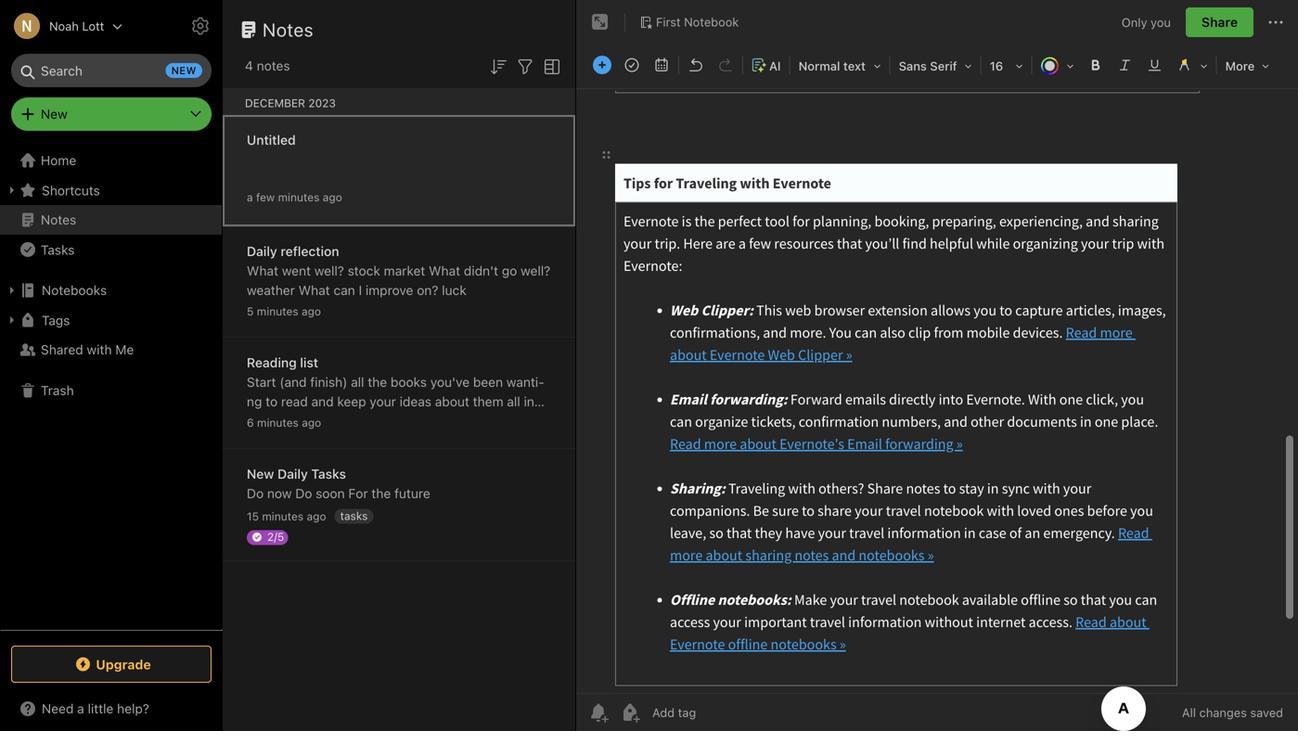 Task type: describe. For each thing, give the bounding box(es) containing it.
Search text field
[[24, 54, 199, 87]]

you
[[1151, 15, 1171, 29]]

reading
[[247, 355, 297, 370]]

4 notes
[[245, 58, 290, 73]]

in
[[524, 394, 534, 409]]

italic image
[[1112, 52, 1138, 78]]

notes inside "link"
[[41, 212, 76, 227]]

place.
[[273, 413, 309, 429]]

daily reflection
[[247, 244, 339, 259]]

the inside "reading list start (and finish) all the books you've been wanti ng to read and keep your ideas about them all in one place. tip: if you're reading a physical book, take pictu..."
[[368, 374, 387, 390]]

what went well? stock market what didn't go well? weather what can i improve on? luck
[[247, 263, 550, 298]]

5
[[247, 305, 254, 318]]

shortcuts
[[42, 183, 100, 198]]

them
[[473, 394, 504, 409]]

sans
[[899, 59, 927, 73]]

1 vertical spatial all
[[507, 394, 520, 409]]

home
[[41, 153, 76, 168]]

bold image
[[1083, 52, 1109, 78]]

luck
[[442, 283, 467, 298]]

Sort options field
[[487, 54, 509, 78]]

shortcuts button
[[0, 175, 222, 205]]

new for new daily tasks
[[247, 466, 274, 482]]

Account field
[[0, 7, 123, 45]]

on?
[[417, 283, 438, 298]]

Add tag field
[[651, 705, 790, 721]]

soon
[[316, 486, 345, 501]]

weather
[[247, 283, 295, 298]]

went
[[282, 263, 311, 278]]

WHAT'S NEW field
[[0, 694, 223, 724]]

me
[[115, 342, 134, 357]]

first
[[656, 15, 681, 29]]

minutes for 15 minutes ago
[[262, 510, 304, 523]]

tasks
[[340, 509, 368, 522]]

untitled
[[247, 132, 296, 148]]

Heading level field
[[792, 52, 888, 79]]

take
[[247, 433, 272, 448]]

More actions field
[[1265, 7, 1287, 37]]

trash link
[[0, 376, 222, 406]]

can
[[334, 283, 355, 298]]

trash
[[41, 383, 74, 398]]

about
[[435, 394, 469, 409]]

new for new
[[41, 106, 68, 122]]

noah lott
[[49, 19, 104, 33]]

notebooks link
[[0, 276, 222, 305]]

Font family field
[[892, 52, 979, 79]]

few
[[256, 191, 275, 204]]

all changes saved
[[1182, 706, 1283, 720]]

undo image
[[683, 52, 709, 78]]

upgrade button
[[11, 646, 212, 683]]

i
[[359, 283, 362, 298]]

tags
[[42, 312, 70, 328]]

wanti
[[507, 374, 544, 390]]

Note Editor text field
[[576, 89, 1298, 693]]

if
[[338, 413, 346, 429]]

ng
[[247, 374, 544, 409]]

you're
[[350, 413, 387, 429]]

15 minutes ago
[[247, 510, 326, 523]]

sans serif
[[899, 59, 957, 73]]

read
[[281, 394, 308, 409]]

for
[[348, 486, 368, 501]]

tip:
[[312, 413, 335, 429]]

to
[[266, 394, 278, 409]]

expand tags image
[[5, 313, 19, 328]]

saved
[[1250, 706, 1283, 720]]

add a reminder image
[[587, 702, 610, 724]]

1 horizontal spatial tasks
[[311, 466, 346, 482]]

only
[[1122, 15, 1147, 29]]

0 horizontal spatial daily
[[247, 244, 277, 259]]

ai
[[769, 59, 781, 73]]

tasks inside button
[[41, 242, 75, 257]]

Add filters field
[[514, 54, 536, 78]]

shared with me link
[[0, 335, 222, 365]]

books
[[391, 374, 427, 390]]

expand note image
[[589, 11, 612, 33]]

upgrade
[[96, 657, 151, 672]]

calendar event image
[[649, 52, 675, 78]]

1 vertical spatial daily
[[278, 466, 308, 482]]

0 horizontal spatial what
[[247, 263, 278, 278]]

ai button
[[745, 52, 787, 79]]

1 horizontal spatial notes
[[263, 19, 314, 40]]

16
[[990, 59, 1003, 73]]

4
[[245, 58, 253, 73]]

more
[[1226, 59, 1255, 73]]

ago for 5 minutes ago
[[302, 305, 321, 318]]

5 minutes ago
[[247, 305, 321, 318]]

minutes for 6 minutes ago
[[257, 416, 299, 429]]

need a little help?
[[42, 701, 149, 716]]

reading
[[390, 413, 436, 429]]

underline image
[[1142, 52, 1168, 78]]

new button
[[11, 97, 212, 131]]

stock
[[348, 263, 380, 278]]

with
[[87, 342, 112, 357]]

physical
[[450, 413, 498, 429]]

your
[[370, 394, 396, 409]]

a inside "reading list start (and finish) all the books you've been wanti ng to read and keep your ideas about them all in one place. tip: if you're reading a physical book, take pictu..."
[[439, 413, 446, 429]]

new
[[171, 64, 197, 77]]

0 horizontal spatial all
[[351, 374, 364, 390]]

2 well? from the left
[[521, 263, 550, 278]]

2/5
[[267, 530, 284, 543]]

a inside field
[[77, 701, 84, 716]]



Task type: vqa. For each thing, say whether or not it's contained in the screenshot.
Font color field at the top of the page
yes



Task type: locate. For each thing, give the bounding box(es) containing it.
minutes for 5 minutes ago
[[257, 305, 298, 318]]

Highlight field
[[1170, 52, 1214, 79]]

pictu...
[[276, 433, 317, 448]]

ago down went
[[302, 305, 321, 318]]

minutes down weather
[[257, 305, 298, 318]]

you've
[[430, 374, 470, 390]]

help?
[[117, 701, 149, 716]]

6 minutes ago
[[247, 416, 321, 429]]

2 horizontal spatial what
[[429, 263, 460, 278]]

1 horizontal spatial daily
[[278, 466, 308, 482]]

december
[[245, 97, 305, 110]]

minutes up 2/5 in the bottom of the page
[[262, 510, 304, 523]]

0 horizontal spatial notes
[[41, 212, 76, 227]]

new search field
[[24, 54, 202, 87]]

go
[[502, 263, 517, 278]]

2023
[[308, 97, 336, 110]]

2 vertical spatial a
[[77, 701, 84, 716]]

text
[[844, 59, 866, 73]]

1 vertical spatial new
[[247, 466, 274, 482]]

share
[[1202, 14, 1238, 30]]

1 horizontal spatial well?
[[521, 263, 550, 278]]

new inside popup button
[[41, 106, 68, 122]]

first notebook
[[656, 15, 739, 29]]

ago for 15 minutes ago
[[307, 510, 326, 523]]

0 horizontal spatial new
[[41, 106, 68, 122]]

notes
[[263, 19, 314, 40], [41, 212, 76, 227]]

well? up the can
[[314, 263, 344, 278]]

first notebook button
[[633, 9, 745, 35]]

2 do from the left
[[295, 486, 312, 501]]

notebooks
[[42, 283, 107, 298]]

1 horizontal spatial do
[[295, 486, 312, 501]]

new
[[41, 106, 68, 122], [247, 466, 274, 482]]

minutes
[[278, 191, 320, 204], [257, 305, 298, 318], [257, 416, 299, 429], [262, 510, 304, 523]]

been
[[473, 374, 503, 390]]

new up home
[[41, 106, 68, 122]]

0 vertical spatial tasks
[[41, 242, 75, 257]]

only you
[[1122, 15, 1171, 29]]

6
[[247, 416, 254, 429]]

Font color field
[[1034, 52, 1081, 79]]

now
[[267, 486, 292, 501]]

improve
[[366, 283, 413, 298]]

0 vertical spatial all
[[351, 374, 364, 390]]

do now do soon for the future
[[247, 486, 430, 501]]

1 horizontal spatial new
[[247, 466, 274, 482]]

need
[[42, 701, 74, 716]]

all
[[1182, 706, 1196, 720]]

ago
[[323, 191, 342, 204], [302, 305, 321, 318], [302, 416, 321, 429], [307, 510, 326, 523]]

december 2023
[[245, 97, 336, 110]]

normal
[[799, 59, 840, 73]]

notes link
[[0, 205, 222, 235]]

1 vertical spatial notes
[[41, 212, 76, 227]]

little
[[88, 701, 114, 716]]

what
[[247, 263, 278, 278], [429, 263, 460, 278], [299, 283, 330, 298]]

1 vertical spatial tasks
[[311, 466, 346, 482]]

ago for 6 minutes ago
[[302, 416, 321, 429]]

ago down soon
[[307, 510, 326, 523]]

new up now
[[247, 466, 274, 482]]

tasks button
[[0, 235, 222, 264]]

1 well? from the left
[[314, 263, 344, 278]]

reading list start (and finish) all the books you've been wanti ng to read and keep your ideas about them all in one place. tip: if you're reading a physical book, take pictu...
[[247, 355, 544, 448]]

do up 15
[[247, 486, 264, 501]]

future
[[394, 486, 430, 501]]

click to collapse image
[[216, 697, 230, 719]]

notes down shortcuts
[[41, 212, 76, 227]]

add filters image
[[514, 55, 536, 78]]

Font size field
[[983, 52, 1030, 79]]

finish)
[[310, 374, 347, 390]]

the up your
[[368, 374, 387, 390]]

0 vertical spatial the
[[368, 374, 387, 390]]

a down about
[[439, 413, 446, 429]]

and
[[311, 394, 334, 409]]

0 horizontal spatial a
[[77, 701, 84, 716]]

more actions image
[[1265, 11, 1287, 33]]

0 horizontal spatial well?
[[314, 263, 344, 278]]

do
[[247, 486, 264, 501], [295, 486, 312, 501]]

tasks up notebooks
[[41, 242, 75, 257]]

changes
[[1199, 706, 1247, 720]]

the
[[368, 374, 387, 390], [372, 486, 391, 501]]

a
[[247, 191, 253, 204], [439, 413, 446, 429], [77, 701, 84, 716]]

start
[[247, 374, 276, 390]]

tasks
[[41, 242, 75, 257], [311, 466, 346, 482]]

a few minutes ago
[[247, 191, 342, 204]]

task image
[[619, 52, 645, 78]]

daily up weather
[[247, 244, 277, 259]]

1 vertical spatial the
[[372, 486, 391, 501]]

1 do from the left
[[247, 486, 264, 501]]

15
[[247, 510, 259, 523]]

lott
[[82, 19, 104, 33]]

0 vertical spatial notes
[[263, 19, 314, 40]]

0 horizontal spatial do
[[247, 486, 264, 501]]

add tag image
[[619, 702, 641, 724]]

(and
[[280, 374, 307, 390]]

View options field
[[536, 54, 563, 78]]

the right for
[[372, 486, 391, 501]]

a left little
[[77, 701, 84, 716]]

expand notebooks image
[[5, 283, 19, 298]]

what up weather
[[247, 263, 278, 278]]

0 vertical spatial daily
[[247, 244, 277, 259]]

what down went
[[299, 283, 330, 298]]

what up luck
[[429, 263, 460, 278]]

serif
[[930, 59, 957, 73]]

tree containing home
[[0, 146, 223, 629]]

normal text
[[799, 59, 866, 73]]

0 vertical spatial new
[[41, 106, 68, 122]]

do down new daily tasks
[[295, 486, 312, 501]]

reflection
[[281, 244, 339, 259]]

1 horizontal spatial all
[[507, 394, 520, 409]]

notes up "notes"
[[263, 19, 314, 40]]

ago up pictu...
[[302, 416, 321, 429]]

well?
[[314, 263, 344, 278], [521, 263, 550, 278]]

all left in
[[507, 394, 520, 409]]

1 horizontal spatial what
[[299, 283, 330, 298]]

1 vertical spatial a
[[439, 413, 446, 429]]

minutes down to
[[257, 416, 299, 429]]

shared with me
[[41, 342, 134, 357]]

1 horizontal spatial a
[[247, 191, 253, 204]]

0 vertical spatial a
[[247, 191, 253, 204]]

keep
[[337, 394, 366, 409]]

all up keep
[[351, 374, 364, 390]]

0 horizontal spatial tasks
[[41, 242, 75, 257]]

all
[[351, 374, 364, 390], [507, 394, 520, 409]]

home link
[[0, 146, 223, 175]]

book,
[[502, 413, 535, 429]]

market
[[384, 263, 425, 278]]

More field
[[1219, 52, 1276, 79]]

ago up reflection
[[323, 191, 342, 204]]

well? right go
[[521, 263, 550, 278]]

2 horizontal spatial a
[[439, 413, 446, 429]]

notes
[[257, 58, 290, 73]]

note window element
[[576, 0, 1298, 731]]

tree
[[0, 146, 223, 629]]

minutes right few
[[278, 191, 320, 204]]

settings image
[[189, 15, 212, 37]]

noah
[[49, 19, 79, 33]]

a left few
[[247, 191, 253, 204]]

tasks up soon
[[311, 466, 346, 482]]

didn't
[[464, 263, 498, 278]]

Insert field
[[588, 52, 616, 78]]

daily
[[247, 244, 277, 259], [278, 466, 308, 482]]

daily up now
[[278, 466, 308, 482]]

notebook
[[684, 15, 739, 29]]



